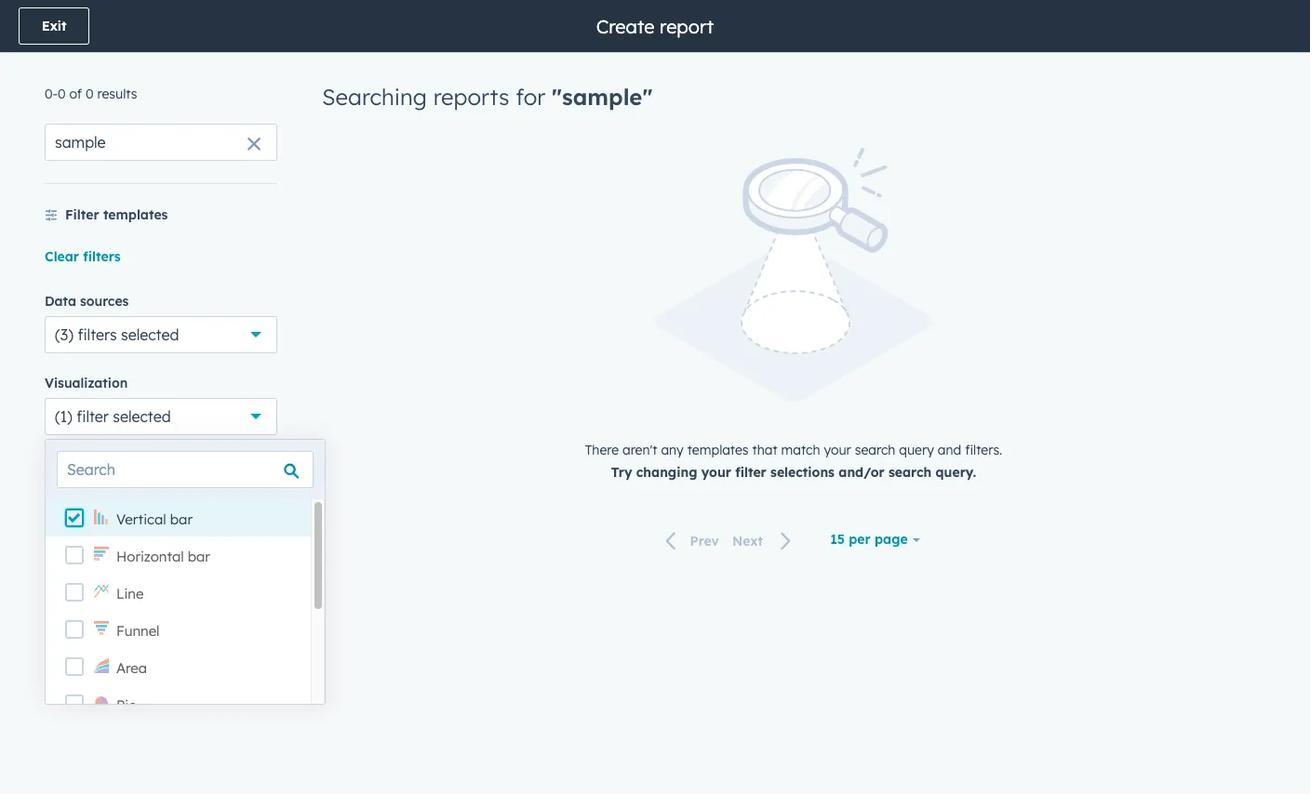 Task type: vqa. For each thing, say whether or not it's contained in the screenshot.
Your's General
no



Task type: describe. For each thing, give the bounding box(es) containing it.
Search search field
[[45, 124, 277, 161]]

1 0 from the left
[[58, 86, 66, 102]]

0 vertical spatial search
[[855, 442, 895, 459]]

vertical bar
[[116, 510, 193, 528]]

selections
[[770, 465, 835, 481]]

query
[[899, 442, 934, 459]]

exit
[[42, 18, 66, 34]]

page
[[875, 532, 908, 548]]

searching
[[322, 83, 427, 111]]

(3) filters selected button
[[45, 316, 277, 354]]

line
[[116, 585, 144, 602]]

and/or
[[839, 465, 885, 481]]

per
[[849, 532, 871, 548]]

and
[[938, 442, 961, 459]]

0-0 of 0 results
[[45, 86, 137, 102]]

2 0 from the left
[[86, 86, 94, 102]]

data sources
[[45, 293, 129, 310]]

(1) filter selected
[[55, 408, 171, 426]]

1 vertical spatial your
[[701, 465, 731, 481]]

funnel
[[116, 622, 160, 640]]

clear
[[45, 248, 79, 265]]

any
[[661, 442, 684, 459]]

"sample"
[[552, 83, 653, 111]]

page section element
[[0, 0, 1310, 52]]

0 vertical spatial templates
[[103, 207, 168, 223]]

that
[[752, 442, 778, 459]]

next
[[732, 533, 763, 550]]

1 horizontal spatial your
[[824, 442, 851, 459]]

data
[[45, 293, 76, 310]]

pagination navigation
[[655, 529, 803, 554]]

horizontal bar
[[116, 548, 210, 565]]

try
[[611, 465, 632, 481]]

next button
[[726, 529, 803, 554]]

(3) filters selected
[[55, 326, 179, 344]]

clear filters
[[45, 248, 121, 265]]

(1) filter selected button
[[45, 398, 277, 435]]

1 vertical spatial search
[[889, 465, 932, 481]]

changing
[[636, 465, 697, 481]]



Task type: locate. For each thing, give the bounding box(es) containing it.
filters inside popup button
[[78, 326, 117, 344]]

report
[[660, 14, 714, 38]]

filter
[[77, 408, 109, 426], [735, 465, 766, 481]]

selected for (3) filters selected
[[121, 326, 179, 344]]

of
[[69, 86, 82, 102]]

filter
[[65, 207, 99, 223]]

prev
[[690, 533, 719, 550]]

prev button
[[655, 529, 726, 554]]

1 vertical spatial filters
[[78, 326, 117, 344]]

your
[[824, 442, 851, 459], [701, 465, 731, 481]]

0 vertical spatial your
[[824, 442, 851, 459]]

1 vertical spatial templates
[[687, 442, 749, 459]]

(1)
[[55, 408, 72, 426]]

bar right "horizontal"
[[188, 548, 210, 565]]

area
[[116, 659, 147, 677]]

reports
[[433, 83, 509, 111]]

results
[[97, 86, 137, 102]]

create report
[[596, 14, 714, 38]]

filter inside there aren't any templates that match your search query and filters. try changing your filter selections and/or search query.
[[735, 465, 766, 481]]

searching reports for "sample"
[[322, 83, 653, 111]]

horizontal
[[116, 548, 184, 565]]

0 horizontal spatial templates
[[103, 207, 168, 223]]

pie
[[116, 696, 136, 714]]

1 vertical spatial bar
[[188, 548, 210, 565]]

selected down "sources"
[[121, 326, 179, 344]]

search down query
[[889, 465, 932, 481]]

0 vertical spatial filter
[[77, 408, 109, 426]]

0 vertical spatial filters
[[83, 248, 121, 265]]

templates right filter
[[103, 207, 168, 223]]

filters for clear
[[83, 248, 121, 265]]

15 per page
[[830, 532, 908, 548]]

selected
[[121, 326, 179, 344], [113, 408, 171, 426]]

filters right the clear
[[83, 248, 121, 265]]

0 vertical spatial bar
[[170, 510, 193, 528]]

0 horizontal spatial 0
[[58, 86, 66, 102]]

filter right (1)
[[77, 408, 109, 426]]

search up and/or
[[855, 442, 895, 459]]

for
[[516, 83, 545, 111]]

clear input image
[[247, 138, 261, 153]]

selected for (1) filter selected
[[113, 408, 171, 426]]

bar for vertical bar
[[170, 510, 193, 528]]

1 vertical spatial selected
[[113, 408, 171, 426]]

0 horizontal spatial your
[[701, 465, 731, 481]]

15 per page button
[[818, 522, 933, 559]]

bar for horizontal bar
[[188, 548, 210, 565]]

0 vertical spatial selected
[[121, 326, 179, 344]]

filters for (3)
[[78, 326, 117, 344]]

list box containing vertical bar
[[46, 500, 325, 723]]

0
[[58, 86, 66, 102], [86, 86, 94, 102]]

alert
[[322, 148, 1265, 484]]

list box
[[46, 500, 325, 723]]

templates inside there aren't any templates that match your search query and filters. try changing your filter selections and/or search query.
[[687, 442, 749, 459]]

0 horizontal spatial filter
[[77, 408, 109, 426]]

1 vertical spatial filter
[[735, 465, 766, 481]]

filter inside (1) filter selected dropdown button
[[77, 408, 109, 426]]

15
[[830, 532, 845, 548]]

filters right (3)
[[78, 326, 117, 344]]

exit link
[[19, 7, 90, 45]]

Search search field
[[57, 451, 314, 489]]

there aren't any templates that match your search query and filters. try changing your filter selections and/or search query.
[[585, 442, 1002, 481]]

aren't
[[622, 442, 657, 459]]

vertical
[[116, 510, 166, 528]]

bar right vertical
[[170, 510, 193, 528]]

visualization
[[45, 375, 128, 392]]

query.
[[936, 465, 976, 481]]

filters
[[83, 248, 121, 265], [78, 326, 117, 344]]

selected down visualization at left top
[[113, 408, 171, 426]]

filters inside button
[[83, 248, 121, 265]]

0-
[[45, 86, 58, 102]]

bar
[[170, 510, 193, 528], [188, 548, 210, 565]]

your right changing
[[701, 465, 731, 481]]

(3)
[[55, 326, 73, 344]]

templates right any
[[687, 442, 749, 459]]

1 horizontal spatial templates
[[687, 442, 749, 459]]

alert containing there aren't any templates that match your search query and filters.
[[322, 148, 1265, 484]]

create
[[596, 14, 655, 38]]

match
[[781, 442, 820, 459]]

templates
[[103, 207, 168, 223], [687, 442, 749, 459]]

0 right of
[[86, 86, 94, 102]]

1 horizontal spatial filter
[[735, 465, 766, 481]]

sources
[[80, 293, 129, 310]]

0 left of
[[58, 86, 66, 102]]

selected inside dropdown button
[[113, 408, 171, 426]]

selected inside popup button
[[121, 326, 179, 344]]

your up and/or
[[824, 442, 851, 459]]

clear filters button
[[45, 246, 121, 268]]

search
[[855, 442, 895, 459], [889, 465, 932, 481]]

1 horizontal spatial 0
[[86, 86, 94, 102]]

filter templates
[[65, 207, 168, 223]]

filters.
[[965, 442, 1002, 459]]

there
[[585, 442, 619, 459]]

filter down the that
[[735, 465, 766, 481]]



